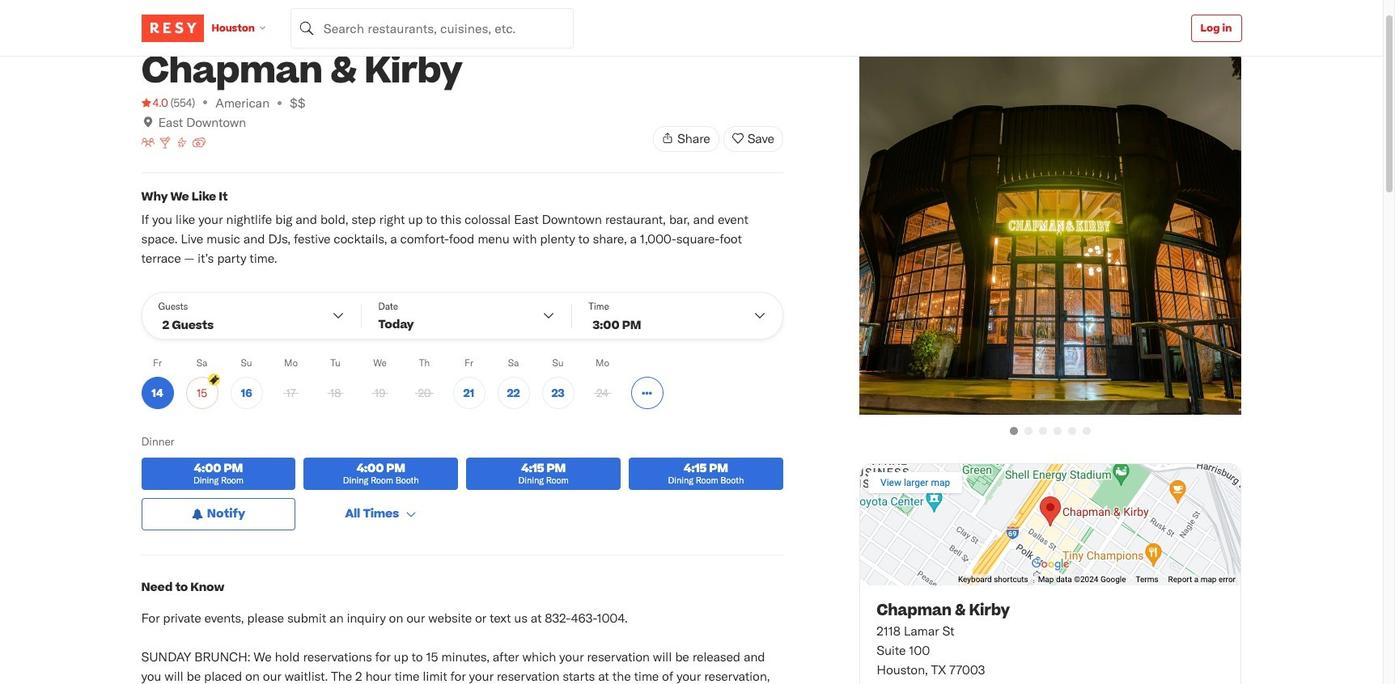 Task type: describe. For each thing, give the bounding box(es) containing it.
4.0 out of 5 stars image
[[141, 95, 168, 111]]



Task type: vqa. For each thing, say whether or not it's contained in the screenshot.
3.6 out of 5 stars icon
no



Task type: locate. For each thing, give the bounding box(es) containing it.
Search restaurants, cuisines, etc. text field
[[290, 8, 574, 48]]

june 15, 2024. has event. image
[[208, 374, 220, 386]]

None field
[[290, 8, 574, 48]]



